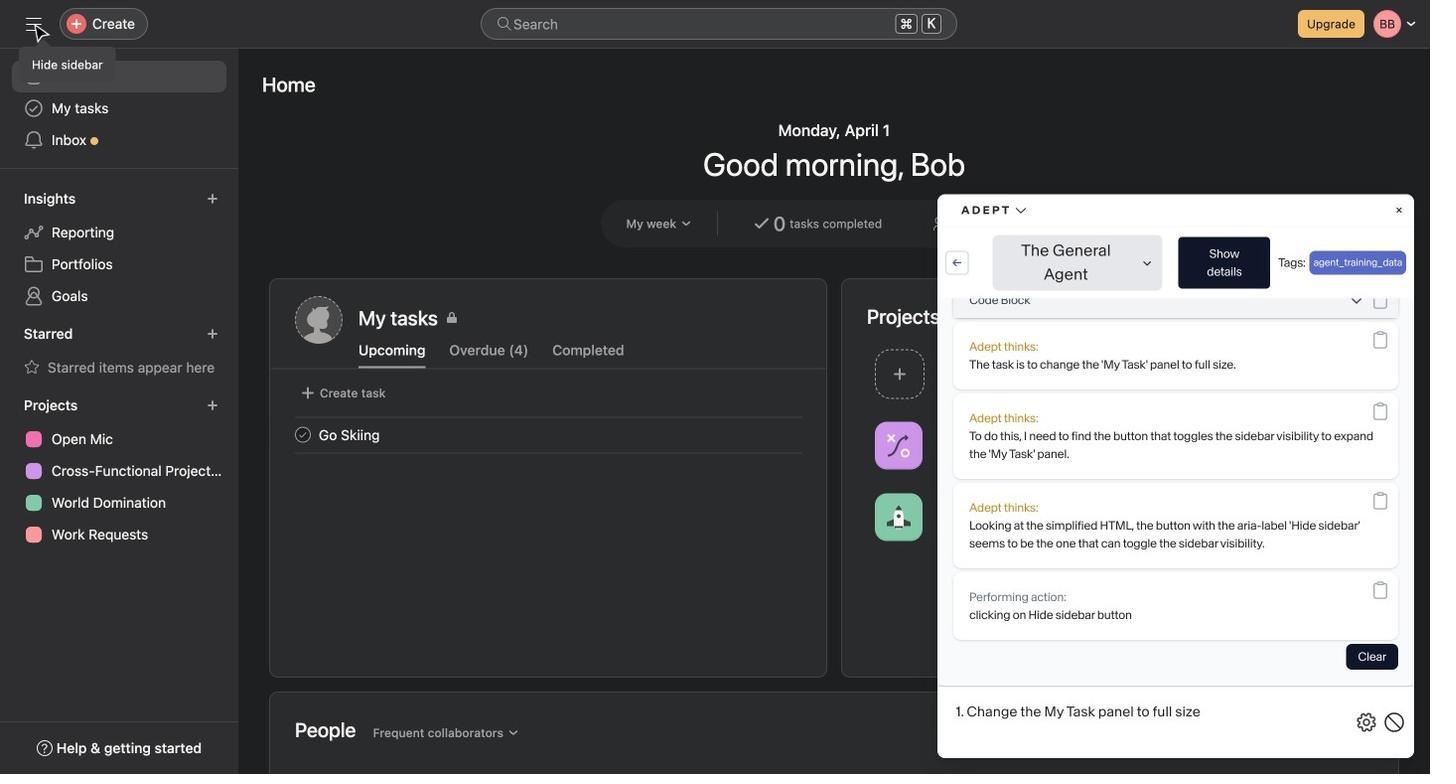 Task type: vqa. For each thing, say whether or not it's contained in the screenshot.
"list item" to the right
yes



Task type: describe. For each thing, give the bounding box(es) containing it.
add profile photo image
[[295, 296, 343, 344]]

line_and_symbols image
[[887, 434, 911, 458]]

hide sidebar image
[[26, 16, 42, 32]]

0 horizontal spatial list item
[[271, 417, 827, 453]]

global element
[[0, 49, 238, 168]]

list image
[[1141, 362, 1165, 386]]



Task type: locate. For each thing, give the bounding box(es) containing it.
1 horizontal spatial list item
[[867, 344, 1121, 404]]

Mark complete checkbox
[[291, 423, 315, 447]]

starred element
[[0, 316, 238, 388]]

rocket image
[[887, 505, 911, 529]]

new project or portfolio image
[[207, 399, 219, 411]]

insights element
[[0, 181, 238, 316]]

projects element
[[0, 388, 238, 554]]

Search tasks, projects, and more text field
[[481, 8, 958, 40]]

add items to starred image
[[207, 328, 219, 340]]

mark complete image
[[291, 423, 315, 447]]

None field
[[481, 8, 958, 40]]

0 vertical spatial list item
[[867, 344, 1121, 404]]

tooltip
[[20, 42, 115, 81]]

1 vertical spatial list item
[[271, 417, 827, 453]]

briefcase image
[[1141, 434, 1165, 458]]

new insights image
[[207, 193, 219, 205]]

list item
[[867, 344, 1121, 404], [271, 417, 827, 453]]



